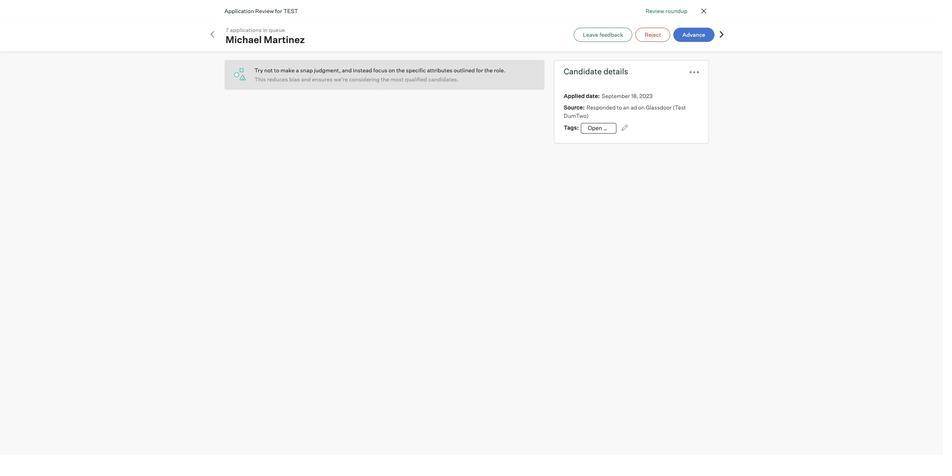 Task type: vqa. For each thing, say whether or not it's contained in the screenshot.
ensures
yes



Task type: locate. For each thing, give the bounding box(es) containing it.
1 vertical spatial and
[[301, 76, 311, 83]]

queue
[[269, 26, 285, 33]]

in
[[263, 26, 268, 33]]

1 vertical spatial for
[[476, 67, 483, 74]]

leave feedback
[[583, 31, 623, 38]]

for
[[275, 8, 282, 14], [476, 67, 483, 74]]

judgment,
[[314, 67, 341, 74]]

september
[[602, 93, 630, 99]]

specific
[[406, 67, 426, 74]]

1 horizontal spatial review
[[646, 8, 664, 14]]

advance
[[683, 31, 705, 38]]

on inside responded to an ad on glassdoor (test dumtwo)
[[638, 104, 645, 111]]

this
[[254, 76, 266, 83]]

snap
[[300, 67, 313, 74]]

next image
[[718, 30, 725, 38]]

1 horizontal spatial the
[[396, 67, 405, 74]]

the
[[396, 67, 405, 74], [484, 67, 493, 74], [381, 76, 389, 83]]

not
[[264, 67, 273, 74]]

ensures
[[312, 76, 333, 83]]

and
[[342, 67, 352, 74], [301, 76, 311, 83]]

0 horizontal spatial review
[[255, 8, 274, 14]]

leave
[[583, 31, 598, 38]]

to left an
[[617, 104, 622, 111]]

on up most at the top left of page
[[389, 67, 395, 74]]

to right the not
[[274, 67, 279, 74]]

we're
[[334, 76, 348, 83]]

1 horizontal spatial on
[[638, 104, 645, 111]]

1 horizontal spatial to
[[617, 104, 622, 111]]

0 horizontal spatial and
[[301, 76, 311, 83]]

1 review from the left
[[646, 8, 664, 14]]

on right ad
[[638, 104, 645, 111]]

most
[[391, 76, 404, 83]]

review inside review roundup link
[[646, 8, 664, 14]]

try not to make a snap judgment, and instead focus on the specific attributes outlined for the role. this reduces bias and ensures we're considering the most qualified candidates.
[[254, 67, 506, 83]]

review left roundup
[[646, 8, 664, 14]]

application
[[224, 8, 254, 14]]

2 review from the left
[[255, 8, 274, 14]]

0 vertical spatial on
[[389, 67, 395, 74]]

0 horizontal spatial for
[[275, 8, 282, 14]]

0 horizontal spatial to
[[274, 67, 279, 74]]

attributes
[[427, 67, 452, 74]]

review roundup
[[646, 8, 687, 14]]

to
[[274, 67, 279, 74], [617, 104, 622, 111]]

source:
[[564, 104, 585, 111]]

applied
[[564, 93, 585, 99]]

and down snap at the top left of the page
[[301, 76, 311, 83]]

0 vertical spatial to
[[274, 67, 279, 74]]

test
[[283, 8, 298, 14]]

a
[[296, 67, 299, 74]]

focus
[[373, 67, 387, 74]]

applied date: september 18, 2023
[[564, 93, 653, 99]]

review
[[646, 8, 664, 14], [255, 8, 274, 14]]

candidate actions element
[[690, 64, 699, 78]]

0 vertical spatial and
[[342, 67, 352, 74]]

1 vertical spatial to
[[617, 104, 622, 111]]

feedback
[[600, 31, 623, 38]]

review up in
[[255, 8, 274, 14]]

application review for test
[[224, 8, 298, 14]]

the up most at the top left of page
[[396, 67, 405, 74]]

try
[[254, 67, 263, 74]]

for left 'test'
[[275, 8, 282, 14]]

for right "outlined"
[[476, 67, 483, 74]]

1 horizontal spatial for
[[476, 67, 483, 74]]

the left role.
[[484, 67, 493, 74]]

close image
[[699, 6, 708, 16]]

0 vertical spatial for
[[275, 8, 282, 14]]

1 vertical spatial on
[[638, 104, 645, 111]]

0 horizontal spatial on
[[389, 67, 395, 74]]

date:
[[586, 93, 600, 99]]

and up we're
[[342, 67, 352, 74]]

on
[[389, 67, 395, 74], [638, 104, 645, 111]]

the down "focus" at the top left of the page
[[381, 76, 389, 83]]

reject button
[[636, 27, 670, 42]]

bias
[[289, 76, 300, 83]]

18,
[[631, 93, 638, 99]]



Task type: describe. For each thing, give the bounding box(es) containing it.
outlined
[[454, 67, 475, 74]]

details
[[604, 66, 628, 76]]

candidate details
[[564, 66, 628, 76]]

qualified
[[405, 76, 427, 83]]

2 horizontal spatial the
[[484, 67, 493, 74]]

candidates.
[[428, 76, 459, 83]]

advance button
[[673, 27, 714, 42]]

glassdoor
[[646, 104, 672, 111]]

martinez
[[264, 33, 305, 45]]

reduces
[[267, 76, 288, 83]]

7 applications in queue michael martinez
[[226, 26, 305, 45]]

roundup
[[665, 8, 687, 14]]

for inside try not to make a snap judgment, and instead focus on the specific attributes outlined for the role. this reduces bias and ensures we're considering the most qualified candidates.
[[476, 67, 483, 74]]

review roundup link
[[646, 7, 687, 15]]

instead
[[353, 67, 372, 74]]

to inside responded to an ad on glassdoor (test dumtwo)
[[617, 104, 622, 111]]

on inside try not to make a snap judgment, and instead focus on the specific attributes outlined for the role. this reduces bias and ensures we're considering the most qualified candidates.
[[389, 67, 395, 74]]

previous element
[[208, 30, 216, 39]]

1 horizontal spatial and
[[342, 67, 352, 74]]

role.
[[494, 67, 506, 74]]

michael
[[226, 33, 262, 45]]

0 horizontal spatial the
[[381, 76, 389, 83]]

ad
[[631, 104, 637, 111]]

add a candidate tag image
[[621, 125, 628, 131]]

2023
[[639, 93, 653, 99]]

to inside try not to make a snap judgment, and instead focus on the specific attributes outlined for the role. this reduces bias and ensures we're considering the most qualified candidates.
[[274, 67, 279, 74]]

michael martinez link
[[226, 33, 305, 45]]

dumtwo)
[[564, 112, 589, 119]]

an
[[623, 104, 629, 111]]

(test
[[673, 104, 686, 111]]

tags:
[[564, 124, 579, 131]]

next element
[[718, 30, 725, 39]]

candidate
[[564, 66, 602, 76]]

candidate actions image
[[690, 71, 699, 74]]

7
[[226, 26, 229, 33]]

responded
[[587, 104, 616, 111]]

make
[[281, 67, 295, 74]]

leave feedback button
[[574, 27, 632, 42]]

considering
[[349, 76, 380, 83]]

reject
[[645, 31, 661, 38]]

applications
[[230, 26, 262, 33]]

responded to an ad on glassdoor (test dumtwo)
[[564, 104, 686, 119]]



